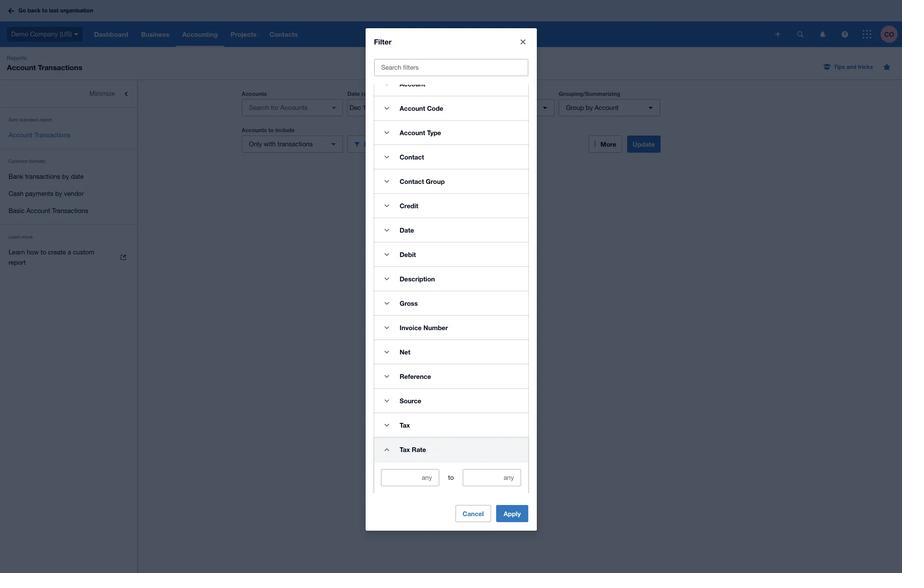 Task type: vqa. For each thing, say whether or not it's contained in the screenshot.
second Accounts from the bottom of the page
yes



Task type: locate. For each thing, give the bounding box(es) containing it.
1 horizontal spatial report
[[39, 117, 52, 122]]

cancel button
[[455, 506, 491, 523]]

0 horizontal spatial any number field
[[381, 470, 439, 487]]

Select end date field
[[390, 100, 432, 116]]

by left date
[[62, 173, 69, 180]]

tax for tax rate
[[400, 446, 410, 454]]

expand image left net
[[378, 344, 396, 361]]

expand image for invoice number
[[378, 320, 396, 337]]

account inside popup button
[[595, 104, 619, 111]]

report down "learn more"
[[9, 259, 26, 266]]

2 tax from the top
[[400, 446, 410, 454]]

0 vertical spatial transactions
[[278, 140, 313, 148]]

tax rate
[[400, 446, 426, 454]]

date up debit
[[400, 227, 414, 234]]

transactions for reports account transactions
[[38, 63, 82, 72]]

expand image for account
[[378, 75, 396, 93]]

0 vertical spatial filter
[[374, 37, 392, 46]]

1 vertical spatial contact
[[400, 178, 424, 186]]

svg image
[[8, 8, 14, 13], [863, 30, 872, 39], [797, 31, 804, 37], [74, 33, 78, 35]]

date left "range"
[[347, 90, 360, 97]]

4 expand image from the top
[[378, 198, 396, 215]]

contact down "filter" button
[[400, 153, 424, 161]]

tax for tax
[[400, 422, 410, 430]]

account down reports link
[[7, 63, 36, 72]]

date inside filter dialog
[[400, 227, 414, 234]]

expand image down this
[[378, 100, 396, 117]]

formats
[[29, 159, 45, 164]]

date for date range : this month
[[347, 90, 360, 97]]

0 horizontal spatial group
[[426, 178, 445, 186]]

rate
[[412, 446, 426, 454]]

8 expand image from the top
[[378, 295, 396, 312]]

update button
[[627, 136, 661, 153]]

reports link
[[3, 54, 30, 63]]

9 expand image from the top
[[378, 320, 396, 337]]

1 horizontal spatial svg image
[[820, 31, 825, 37]]

transactions up minimize button in the left top of the page
[[38, 63, 82, 72]]

tips
[[834, 63, 845, 70]]

1 vertical spatial date
[[400, 227, 414, 234]]

account type
[[400, 129, 441, 137]]

to inside co banner
[[42, 7, 47, 14]]

3 expand image from the top
[[378, 173, 396, 190]]

minimize
[[89, 90, 115, 97]]

any number field down tax rate
[[381, 470, 439, 487]]

Select start date field
[[348, 100, 390, 116]]

2 expand image from the top
[[378, 100, 396, 117]]

tax
[[400, 422, 410, 430], [400, 446, 410, 454]]

accounts up only on the left top of page
[[242, 127, 267, 134]]

7 expand image from the top
[[378, 271, 396, 288]]

cash payments by vendor link
[[0, 185, 137, 203]]

bank transactions by date
[[9, 173, 84, 180]]

by down grouping/summarizing
[[586, 104, 593, 111]]

0 vertical spatial transactions
[[38, 63, 82, 72]]

by inside cash payments by vendor link
[[55, 190, 62, 197]]

grouping/summarizing
[[559, 90, 620, 97]]

transactions
[[38, 63, 82, 72], [34, 131, 71, 139], [52, 207, 88, 215]]

6 expand image from the top
[[378, 246, 396, 263]]

any number field up the 'cancel' button
[[463, 470, 521, 487]]

expand image
[[378, 124, 396, 141], [378, 149, 396, 166], [378, 173, 396, 190], [378, 198, 396, 215], [378, 222, 396, 239], [378, 246, 396, 263], [378, 271, 396, 288], [378, 295, 396, 312], [378, 320, 396, 337], [378, 368, 396, 386], [378, 393, 396, 410], [378, 417, 396, 434]]

0 horizontal spatial report
[[9, 259, 26, 266]]

and
[[847, 63, 857, 70]]

transactions inside popup button
[[278, 140, 313, 148]]

0 vertical spatial tax
[[400, 422, 410, 430]]

1 vertical spatial group
[[426, 178, 445, 186]]

more
[[601, 140, 617, 148]]

2 accounts from the top
[[242, 127, 267, 134]]

1 expand image from the top
[[378, 124, 396, 141]]

1 vertical spatial transactions
[[34, 131, 71, 139]]

learn down "learn more"
[[9, 249, 25, 256]]

last
[[49, 7, 59, 14]]

to
[[42, 7, 47, 14], [268, 127, 274, 134], [41, 249, 46, 256], [448, 475, 454, 482]]

0 vertical spatial group
[[566, 104, 584, 111]]

this
[[380, 91, 390, 97]]

expand image right :
[[378, 75, 396, 93]]

close image
[[515, 34, 532, 51]]

1 accounts from the top
[[242, 90, 267, 97]]

report up the account transactions
[[39, 117, 52, 122]]

minimize button
[[0, 85, 137, 102]]

2 horizontal spatial svg image
[[842, 31, 848, 37]]

3 expand image from the top
[[378, 344, 396, 361]]

0 vertical spatial learn
[[9, 235, 21, 240]]

only
[[249, 140, 262, 148]]

0 vertical spatial contact
[[400, 153, 424, 161]]

account
[[7, 63, 36, 72], [400, 80, 425, 88], [595, 104, 619, 111], [400, 105, 425, 112], [400, 129, 425, 137], [9, 131, 32, 139], [26, 207, 50, 215]]

1 vertical spatial accounts
[[242, 127, 267, 134]]

1 vertical spatial tax
[[400, 446, 410, 454]]

2 contact from the top
[[400, 178, 424, 186]]

by left 'vendor'
[[55, 190, 62, 197]]

1 vertical spatial expand image
[[378, 100, 396, 117]]

transactions down xero standard report
[[34, 131, 71, 139]]

accounts up the accounts to include
[[242, 90, 267, 97]]

1 vertical spatial learn
[[9, 249, 25, 256]]

11 expand image from the top
[[378, 393, 396, 410]]

5 expand image from the top
[[378, 222, 396, 239]]

report inside learn how to create a custom report
[[9, 259, 26, 266]]

expand image for reference
[[378, 368, 396, 386]]

0 vertical spatial expand image
[[378, 75, 396, 93]]

any number field
[[381, 470, 439, 487], [463, 470, 521, 487]]

date
[[347, 90, 360, 97], [400, 227, 414, 234]]

2 vertical spatial expand image
[[378, 344, 396, 361]]

description
[[400, 275, 435, 283]]

1 horizontal spatial any number field
[[463, 470, 521, 487]]

group
[[566, 104, 584, 111], [426, 178, 445, 186]]

2 expand image from the top
[[378, 149, 396, 166]]

demo company (us)
[[11, 30, 72, 38]]

by for date
[[62, 173, 69, 180]]

1 vertical spatial report
[[9, 259, 26, 266]]

with
[[264, 140, 276, 148]]

1 vertical spatial filter
[[364, 140, 380, 148]]

:
[[377, 90, 378, 97]]

0 horizontal spatial date
[[347, 90, 360, 97]]

common
[[9, 159, 28, 164]]

contact up credit
[[400, 178, 424, 186]]

account down grouping/summarizing
[[595, 104, 619, 111]]

basic
[[9, 207, 25, 215]]

0 vertical spatial date
[[347, 90, 360, 97]]

2 vertical spatial transactions
[[52, 207, 88, 215]]

account up "month" on the left top of page
[[400, 80, 425, 88]]

1 horizontal spatial transactions
[[278, 140, 313, 148]]

contact
[[400, 153, 424, 161], [400, 178, 424, 186]]

month
[[392, 91, 408, 97]]

transactions down cash payments by vendor link
[[52, 207, 88, 215]]

tax down source
[[400, 422, 410, 430]]

filter button
[[347, 136, 449, 153]]

group by account
[[566, 104, 619, 111]]

net
[[400, 349, 411, 356]]

learn how to create a custom report
[[9, 249, 94, 266]]

1 tax from the top
[[400, 422, 410, 430]]

Search filters field
[[375, 60, 528, 76]]

1 horizontal spatial group
[[566, 104, 584, 111]]

standard
[[19, 117, 38, 122]]

transactions inside reports account transactions
[[38, 63, 82, 72]]

learn left the more on the top left of the page
[[9, 235, 21, 240]]

svg image
[[820, 31, 825, 37], [842, 31, 848, 37], [776, 32, 781, 37]]

invoice number
[[400, 324, 448, 332]]

filter
[[374, 37, 392, 46], [364, 140, 380, 148]]

transactions
[[278, 140, 313, 148], [25, 173, 60, 180]]

expand image for account type
[[378, 124, 396, 141]]

transactions down formats
[[25, 173, 60, 180]]

2 vertical spatial by
[[55, 190, 62, 197]]

1 vertical spatial by
[[62, 173, 69, 180]]

learn
[[9, 235, 21, 240], [9, 249, 25, 256]]

source
[[400, 398, 421, 405]]

0 vertical spatial accounts
[[242, 90, 267, 97]]

filter inside dialog
[[374, 37, 392, 46]]

1 contact from the top
[[400, 153, 424, 161]]

account inside reports account transactions
[[7, 63, 36, 72]]

expand image for net
[[378, 344, 396, 361]]

1 vertical spatial transactions
[[25, 173, 60, 180]]

1 horizontal spatial date
[[400, 227, 414, 234]]

accounts
[[242, 90, 267, 97], [242, 127, 267, 134]]

expand image
[[378, 75, 396, 93], [378, 100, 396, 117], [378, 344, 396, 361]]

account transactions link
[[0, 127, 137, 144]]

transactions down the include
[[278, 140, 313, 148]]

expand image for debit
[[378, 246, 396, 263]]

expand image for gross
[[378, 295, 396, 312]]

2 learn from the top
[[9, 249, 25, 256]]

reports
[[7, 55, 27, 61]]

only with transactions button
[[242, 136, 343, 153]]

by
[[586, 104, 593, 111], [62, 173, 69, 180], [55, 190, 62, 197]]

1 expand image from the top
[[378, 75, 396, 93]]

12 expand image from the top
[[378, 417, 396, 434]]

report
[[39, 117, 52, 122], [9, 259, 26, 266]]

0 vertical spatial by
[[586, 104, 593, 111]]

by inside bank transactions by date link
[[62, 173, 69, 180]]

10 expand image from the top
[[378, 368, 396, 386]]

learn inside learn how to create a custom report
[[9, 249, 25, 256]]

tax left rate
[[400, 446, 410, 454]]

0 horizontal spatial transactions
[[25, 173, 60, 180]]

1 learn from the top
[[9, 235, 21, 240]]



Task type: describe. For each thing, give the bounding box(es) containing it.
more
[[22, 235, 33, 240]]

organisation
[[60, 7, 93, 14]]

credit
[[400, 202, 418, 210]]

contact for contact
[[400, 153, 424, 161]]

expand image for date
[[378, 222, 396, 239]]

back
[[28, 7, 41, 14]]

co button
[[881, 21, 902, 47]]

go
[[18, 7, 26, 14]]

company
[[30, 30, 58, 38]]

payments
[[25, 190, 53, 197]]

more button
[[589, 136, 622, 153]]

xero
[[9, 117, 18, 122]]

learn more
[[9, 235, 33, 240]]

vendor
[[64, 190, 84, 197]]

demo
[[11, 30, 28, 38]]

only with transactions
[[249, 140, 313, 148]]

learn how to create a custom report link
[[0, 244, 137, 272]]

reports account transactions
[[7, 55, 82, 72]]

group by account button
[[559, 99, 660, 116]]

tips and tricks
[[834, 63, 873, 70]]

learn for learn how to create a custom report
[[9, 249, 25, 256]]

apply
[[504, 510, 521, 518]]

co banner
[[0, 0, 902, 47]]

invoice
[[400, 324, 422, 332]]

gross
[[400, 300, 418, 308]]

account left type on the left of the page
[[400, 129, 425, 137]]

contact group
[[400, 178, 445, 186]]

reference
[[400, 373, 431, 381]]

transactions for basic account transactions
[[52, 207, 88, 215]]

0 vertical spatial report
[[39, 117, 52, 122]]

range
[[362, 90, 377, 97]]

apply button
[[496, 506, 528, 523]]

cash payments by vendor
[[9, 190, 84, 197]]

filter inside button
[[364, 140, 380, 148]]

contact for contact group
[[400, 178, 424, 186]]

accounts to include
[[242, 127, 295, 134]]

svg image inside demo company (us) "popup button"
[[74, 33, 78, 35]]

tricks
[[858, 63, 873, 70]]

by for vendor
[[55, 190, 62, 197]]

group inside popup button
[[566, 104, 584, 111]]

account transactions
[[9, 131, 71, 139]]

expand image for contact group
[[378, 173, 396, 190]]

co
[[885, 30, 894, 38]]

type
[[427, 129, 441, 137]]

custom
[[73, 249, 94, 256]]

to inside filter dialog
[[448, 475, 454, 482]]

to inside learn how to create a custom report
[[41, 249, 46, 256]]

account down "month" on the left top of page
[[400, 105, 425, 112]]

demo company (us) button
[[0, 21, 88, 47]]

expand image for tax
[[378, 417, 396, 434]]

expand image for source
[[378, 393, 396, 410]]

xero standard report
[[9, 117, 52, 122]]

how
[[27, 249, 39, 256]]

collapse image
[[378, 442, 396, 459]]

cancel
[[463, 510, 484, 518]]

bank transactions by date link
[[0, 168, 137, 185]]

columns
[[453, 90, 477, 97]]

expand image for account code
[[378, 100, 396, 117]]

update
[[633, 140, 655, 148]]

code
[[427, 105, 443, 112]]

expand image for credit
[[378, 198, 396, 215]]

debit
[[400, 251, 416, 259]]

1 any number field from the left
[[381, 470, 439, 487]]

group inside filter dialog
[[426, 178, 445, 186]]

svg image inside go back to last organisation link
[[8, 8, 14, 13]]

accounts for accounts to include
[[242, 127, 267, 134]]

2 any number field from the left
[[463, 470, 521, 487]]

filter dialog
[[366, 28, 537, 531]]

create
[[48, 249, 66, 256]]

account down payments
[[26, 207, 50, 215]]

a
[[68, 249, 71, 256]]

account code
[[400, 105, 443, 112]]

include
[[275, 127, 295, 134]]

(us)
[[60, 30, 72, 38]]

date
[[71, 173, 84, 180]]

basic account transactions link
[[0, 203, 137, 220]]

by inside group by account popup button
[[586, 104, 593, 111]]

tips and tricks button
[[819, 60, 878, 74]]

0 horizontal spatial svg image
[[776, 32, 781, 37]]

cash
[[9, 190, 23, 197]]

date range : this month
[[347, 90, 408, 97]]

basic account transactions
[[9, 207, 88, 215]]

accounts for accounts
[[242, 90, 267, 97]]

common formats
[[9, 159, 45, 164]]

account down xero
[[9, 131, 32, 139]]

date for date
[[400, 227, 414, 234]]

expand image for description
[[378, 271, 396, 288]]

learn for learn more
[[9, 235, 21, 240]]

bank
[[9, 173, 23, 180]]

go back to last organisation link
[[5, 3, 98, 18]]

number
[[424, 324, 448, 332]]

go back to last organisation
[[18, 7, 93, 14]]

expand image for contact
[[378, 149, 396, 166]]



